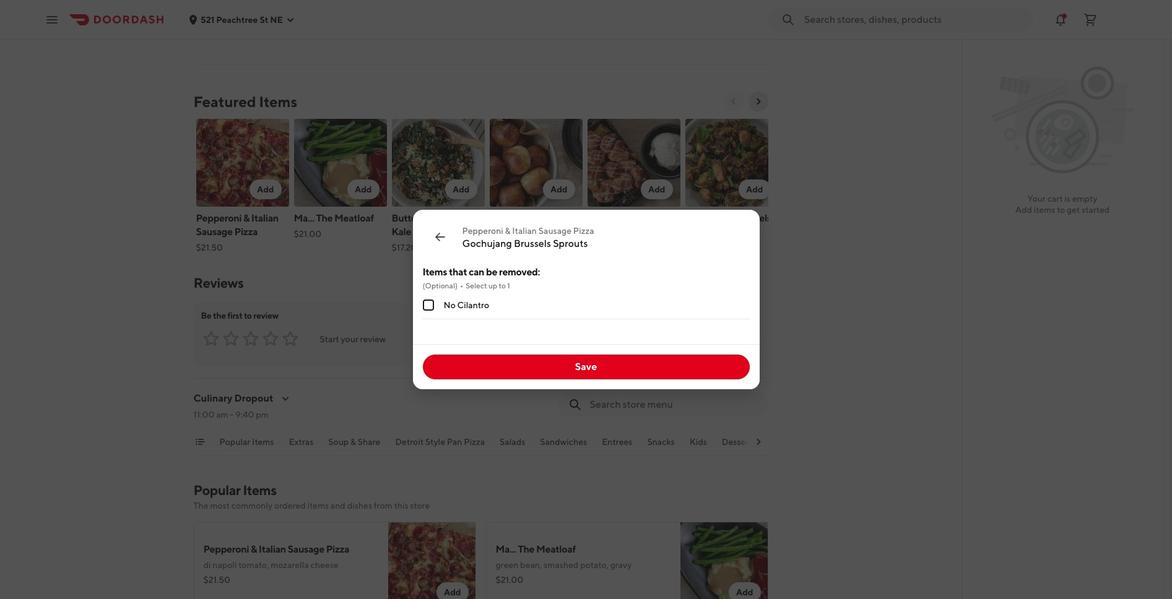 Task type: locate. For each thing, give the bounding box(es) containing it.
1 vertical spatial ma...
[[496, 544, 516, 556]]

provolone
[[490, 226, 535, 238]]

$21.00
[[294, 229, 322, 239], [496, 575, 524, 585]]

1 vertical spatial ma... the meatloaf image
[[680, 522, 768, 600]]

1 horizontal spatial first
[[350, 0, 370, 3]]

dropout
[[235, 393, 273, 405]]

soup & share
[[328, 437, 381, 447]]

$21.50 up reviews link
[[196, 243, 223, 253]]

share
[[358, 437, 381, 447]]

removed:
[[499, 266, 540, 278]]

0 horizontal spatial sprouts
[[553, 238, 588, 250]]

gochujang down gochujang brussels sprouts image
[[685, 212, 734, 224]]

cart
[[1048, 194, 1063, 204]]

No Cilantro checkbox
[[423, 300, 434, 311]]

521 peachtree st ne button
[[188, 15, 295, 24]]

first inside enjoy a $0 delivery fee on your first order, $5 subtotal minimum required.
[[350, 0, 370, 3]]

the inside ma... the meatloaf green bean, smashed potato, gravy $21.00
[[518, 544, 535, 556]]

salads
[[500, 437, 525, 447]]

popular
[[220, 437, 250, 447], [194, 483, 241, 499]]

pepperoni inside pepperoni & italian sausage pizza $21.50
[[196, 212, 242, 224]]

& for pepperoni & italian sausage pizza di napoli tomato, mozarella cheese $21.50
[[251, 544, 257, 556]]

0 vertical spatial ma... the meatloaf image
[[294, 119, 387, 207]]

italian inside pepperoni & italian sausage pizza gochujang brussels sprouts
[[513, 226, 537, 236]]

commonly
[[232, 501, 273, 511]]

0 vertical spatial your
[[326, 0, 348, 3]]

sausage inside pepperoni & italian sausage pizza di napoli tomato, mozarella cheese $21.50
[[288, 544, 325, 556]]

1 vertical spatial $21.50
[[203, 575, 230, 585]]

1 horizontal spatial $21.00
[[496, 575, 524, 585]]

1 vertical spatial brussels
[[514, 238, 551, 250]]

1 vertical spatial pepperoni
[[462, 226, 503, 236]]

0 horizontal spatial gochujang
[[462, 238, 512, 250]]

0 horizontal spatial ma...
[[294, 212, 314, 224]]

a
[[230, 0, 235, 3]]

0 horizontal spatial the
[[194, 501, 209, 511]]

0 vertical spatial pepperoni & italian sausage pizza image
[[196, 119, 289, 207]]

sausage for di
[[288, 544, 325, 556]]

0 horizontal spatial items
[[308, 501, 329, 511]]

& for pepperoni & italian sausage pizza $21.50
[[243, 212, 250, 224]]

pizza inside pepperoni & italian sausage pizza di napoli tomato, mozarella cheese $21.50
[[326, 544, 350, 556]]

items
[[1034, 205, 1056, 215], [308, 501, 329, 511]]

2 horizontal spatial sausage
[[539, 226, 572, 236]]

pepperoni for $21.50
[[196, 212, 242, 224]]

back image
[[433, 230, 448, 245]]

0 horizontal spatial ma... the meatloaf image
[[294, 119, 387, 207]]

brussels down gochujang brussels sprouts image
[[735, 212, 772, 224]]

previous button of carousel image
[[729, 97, 739, 107]]

italian for di
[[259, 544, 286, 556]]

1 vertical spatial gochujang
[[462, 238, 512, 250]]

get
[[1067, 205, 1081, 215]]

meatloaf inside ma... the meatloaf green bean, smashed potato, gravy $21.00
[[537, 544, 576, 556]]

butternut
[[392, 212, 435, 224]]

0 vertical spatial brussels
[[735, 212, 772, 224]]

sausage for $21.50
[[196, 226, 233, 238]]

be
[[201, 311, 211, 321]]

pizza up reviews link
[[234, 226, 258, 238]]

pizza up 'cheese'
[[326, 544, 350, 556]]

1 vertical spatial review
[[360, 335, 386, 344]]

0 vertical spatial gochujang
[[685, 212, 734, 224]]

$12.90
[[588, 229, 614, 239]]

gochujang inside gochujang brussels sprouts
[[685, 212, 734, 224]]

items left and
[[308, 501, 329, 511]]

snacks button
[[648, 436, 675, 456]]

1 vertical spatial meatloaf
[[537, 544, 576, 556]]

0 horizontal spatial sausage
[[196, 226, 233, 238]]

Item Search search field
[[590, 398, 759, 412]]

$0
[[237, 0, 251, 3]]

0 vertical spatial $21.00
[[294, 229, 322, 239]]

the inside ma... the meatloaf $21.00
[[316, 212, 333, 224]]

& inside soft pretzels & provolone fondue $16.70
[[547, 212, 553, 224]]

first
[[350, 0, 370, 3], [227, 311, 242, 321]]

0 horizontal spatial $21.00
[[294, 229, 322, 239]]

1 vertical spatial pepperoni & italian sausage pizza image
[[388, 522, 476, 600]]

gochujang inside pepperoni & italian sausage pizza gochujang brussels sprouts
[[462, 238, 512, 250]]

add button for gochujang brussels sprouts
[[739, 180, 771, 199]]

1 vertical spatial your
[[341, 335, 359, 344]]

0 vertical spatial first
[[350, 0, 370, 3]]

meatloaf for green bean, smashed potato, gravy
[[537, 544, 576, 556]]

pizza right fondue
[[573, 226, 594, 236]]

0 vertical spatial meatloaf
[[335, 212, 374, 224]]

sandwiches button
[[540, 436, 587, 456]]

the inside popular items the most commonly ordered items and dishes from this store
[[194, 501, 209, 511]]

pepperoni for gochujang
[[462, 226, 503, 236]]

sprouts inside gochujang brussels sprouts
[[685, 226, 719, 238]]

dialog
[[413, 210, 760, 390]]

2 vertical spatial to
[[244, 311, 252, 321]]

11:00
[[194, 410, 215, 420]]

& inside button
[[351, 437, 356, 447]]

meatloaf inside ma... the meatloaf $21.00
[[335, 212, 374, 224]]

st
[[260, 15, 269, 24]]

1 vertical spatial popular
[[194, 483, 241, 499]]

& inside pepperoni & italian sausage pizza $21.50
[[243, 212, 250, 224]]

1 vertical spatial $21.00
[[496, 575, 524, 585]]

review
[[253, 311, 279, 321], [360, 335, 386, 344]]

1 vertical spatial the
[[194, 501, 209, 511]]

0 horizontal spatial first
[[227, 311, 242, 321]]

popular items the most commonly ordered items and dishes from this store
[[194, 483, 430, 511]]

items right featured
[[259, 93, 297, 110]]

add for ma... the meatloaf
[[355, 185, 372, 195]]

pepperoni inside pepperoni & italian sausage pizza gochujang brussels sprouts
[[462, 226, 503, 236]]

1 horizontal spatial meatloaf
[[537, 544, 576, 556]]

0 horizontal spatial meatloaf
[[335, 212, 374, 224]]

0 vertical spatial ma...
[[294, 212, 314, 224]]

0 vertical spatial items
[[1034, 205, 1056, 215]]

1 vertical spatial italian
[[513, 226, 537, 236]]

add for $12.90
[[649, 185, 666, 195]]

0 vertical spatial italian
[[251, 212, 279, 224]]

save
[[575, 361, 597, 373]]

pizza for di
[[326, 544, 350, 556]]

gochujang down 'soft'
[[462, 238, 512, 250]]

& inside pepperoni & italian sausage pizza di napoli tomato, mozarella cheese $21.50
[[251, 544, 257, 556]]

2 vertical spatial pepperoni
[[203, 544, 249, 556]]

popular for popular items the most commonly ordered items and dishes from this store
[[194, 483, 241, 499]]

ma... inside ma... the meatloaf $21.00
[[294, 212, 314, 224]]

salads button
[[500, 436, 525, 456]]

meatloaf up smashed
[[537, 544, 576, 556]]

select
[[466, 281, 487, 291]]

add button for butternut squash & kale
[[445, 180, 477, 199]]

1 horizontal spatial sausage
[[288, 544, 325, 556]]

on
[[312, 0, 325, 3]]

pepperoni & italian sausage pizza image down the featured items heading
[[196, 119, 289, 207]]

1 horizontal spatial sprouts
[[685, 226, 719, 238]]

italian inside pepperoni & italian sausage pizza $21.50
[[251, 212, 279, 224]]

items up (optional)
[[423, 266, 447, 278]]

& inside pepperoni & italian sausage pizza gochujang brussels sprouts
[[505, 226, 511, 236]]

$5
[[402, 0, 415, 3]]

first left the order,
[[350, 0, 370, 3]]

your right start
[[341, 335, 359, 344]]

order,
[[372, 0, 400, 3]]

brussels
[[735, 212, 772, 224], [514, 238, 551, 250]]

0 vertical spatial the
[[316, 212, 333, 224]]

1 vertical spatial items
[[308, 501, 329, 511]]

$21.00 inside ma... the meatloaf green bean, smashed potato, gravy $21.00
[[496, 575, 524, 585]]

pepperoni & italian sausage pizza image
[[196, 119, 289, 207], [388, 522, 476, 600]]

1 vertical spatial to
[[499, 281, 506, 291]]

enjoy a $0 delivery fee on your first order, $5 subtotal minimum required.
[[200, 0, 415, 18]]

ma... inside ma... the meatloaf green bean, smashed potato, gravy $21.00
[[496, 544, 516, 556]]

to left 1
[[499, 281, 506, 291]]

add button for pepperoni & italian sausage pizza
[[250, 180, 282, 199]]

11:00 am - 9:40 pm
[[194, 410, 269, 420]]

pepperoni
[[196, 212, 242, 224], [462, 226, 503, 236], [203, 544, 249, 556]]

soup
[[328, 437, 349, 447]]

2 horizontal spatial the
[[518, 544, 535, 556]]

reviews link
[[194, 275, 244, 291]]

your
[[326, 0, 348, 3], [341, 335, 359, 344]]

to right 'the'
[[244, 311, 252, 321]]

items up commonly
[[243, 483, 277, 499]]

items inside heading
[[259, 93, 297, 110]]

9:40
[[236, 410, 254, 420]]

0 vertical spatial popular
[[220, 437, 250, 447]]

the for green bean, smashed potato, gravy
[[518, 544, 535, 556]]

soup & share button
[[328, 436, 381, 456]]

0 horizontal spatial review
[[253, 311, 279, 321]]

1 horizontal spatial brussels
[[735, 212, 772, 224]]

desserts button
[[722, 436, 756, 456]]

1 horizontal spatial gochujang
[[685, 212, 734, 224]]

kids button
[[690, 436, 707, 456]]

0 items, open order cart image
[[1083, 12, 1098, 27]]

detroit
[[395, 437, 424, 447]]

pizza right "pan"
[[464, 437, 485, 447]]

items down "your" in the right of the page
[[1034, 205, 1056, 215]]

sausage up mozarella at the bottom of the page
[[288, 544, 325, 556]]

popular up most
[[194, 483, 241, 499]]

ma... the meatloaf $21.00
[[294, 212, 374, 239]]

soft
[[490, 212, 508, 224]]

review right start
[[360, 335, 386, 344]]

start
[[320, 335, 339, 344]]

style
[[425, 437, 445, 447]]

2 horizontal spatial to
[[1058, 205, 1066, 215]]

italian
[[251, 212, 279, 224], [513, 226, 537, 236], [259, 544, 286, 556]]

pepperoni & italian sausage pizza image down store on the left of page
[[388, 522, 476, 600]]

italian for $21.50
[[251, 212, 279, 224]]

cilantro
[[458, 300, 489, 310]]

add for gochujang brussels sprouts
[[746, 185, 763, 195]]

0 horizontal spatial pepperoni & italian sausage pizza image
[[196, 119, 289, 207]]

0 vertical spatial pepperoni
[[196, 212, 242, 224]]

open menu image
[[45, 12, 59, 27]]

1 horizontal spatial the
[[316, 212, 333, 224]]

1 horizontal spatial ma... the meatloaf image
[[680, 522, 768, 600]]

review right 'the'
[[253, 311, 279, 321]]

first right 'the'
[[227, 311, 242, 321]]

sausage inside pepperoni & italian sausage pizza gochujang brussels sprouts
[[539, 226, 572, 236]]

start your review
[[320, 335, 386, 344]]

1 horizontal spatial items
[[1034, 205, 1056, 215]]

your inside enjoy a $0 delivery fee on your first order, $5 subtotal minimum required.
[[326, 0, 348, 3]]

pizza
[[234, 226, 258, 238], [573, 226, 594, 236], [464, 437, 485, 447], [326, 544, 350, 556]]

items inside popular items the most commonly ordered items and dishes from this store
[[243, 483, 277, 499]]

pepperoni inside pepperoni & italian sausage pizza di napoli tomato, mozarella cheese $21.50
[[203, 544, 249, 556]]

mozarella
[[271, 561, 309, 571]]

pizza inside pepperoni & italian sausage pizza gochujang brussels sprouts
[[573, 226, 594, 236]]

popular items
[[220, 437, 274, 447]]

items down pm
[[252, 437, 274, 447]]

meatloaf left butternut
[[335, 212, 374, 224]]

smashed
[[544, 561, 579, 571]]

is
[[1065, 194, 1071, 204]]

pizza inside pepperoni & italian sausage pizza $21.50
[[234, 226, 258, 238]]

gochujang brussels sprouts image
[[685, 119, 778, 207]]

sausage up reviews link
[[196, 226, 233, 238]]

ordered
[[274, 501, 306, 511]]

popular inside popular items the most commonly ordered items and dishes from this store
[[194, 483, 241, 499]]

2 vertical spatial the
[[518, 544, 535, 556]]

ma... the meatloaf green bean, smashed potato, gravy $21.00
[[496, 544, 632, 585]]

monkey bread image
[[588, 119, 680, 207]]

extras button
[[289, 436, 314, 456]]

your right on
[[326, 0, 348, 3]]

0 vertical spatial to
[[1058, 205, 1066, 215]]

italian inside pepperoni & italian sausage pizza di napoli tomato, mozarella cheese $21.50
[[259, 544, 286, 556]]

entrees
[[602, 437, 633, 447]]

the
[[316, 212, 333, 224], [194, 501, 209, 511], [518, 544, 535, 556]]

2 vertical spatial italian
[[259, 544, 286, 556]]

1 horizontal spatial to
[[499, 281, 506, 291]]

pizza for $21.50
[[234, 226, 258, 238]]

items inside items that can be removed: (optional) • select up to 1
[[423, 266, 447, 278]]

0 vertical spatial $21.50
[[196, 243, 223, 253]]

pizza for gochujang
[[573, 226, 594, 236]]

items inside button
[[252, 437, 274, 447]]

required.
[[291, 5, 335, 18]]

$21.50 down napoli
[[203, 575, 230, 585]]

pepperoni & italian sausage pizza $21.50
[[196, 212, 279, 253]]

sausage down pretzels
[[539, 226, 572, 236]]

your
[[1028, 194, 1046, 204]]

sprouts
[[685, 226, 719, 238], [553, 238, 588, 250]]

to left get
[[1058, 205, 1066, 215]]

brussels down pretzels
[[514, 238, 551, 250]]

1 horizontal spatial ma...
[[496, 544, 516, 556]]

fee
[[294, 0, 310, 3]]

soft pretzels & provolone fondue $16.70
[[490, 212, 570, 253]]

0 horizontal spatial brussels
[[514, 238, 551, 250]]

green
[[496, 561, 519, 571]]

popular down -
[[220, 437, 250, 447]]

popular inside button
[[220, 437, 250, 447]]

tomato,
[[239, 561, 269, 571]]

ma... the meatloaf image
[[294, 119, 387, 207], [680, 522, 768, 600]]

snacks
[[648, 437, 675, 447]]

sausage inside pepperoni & italian sausage pizza $21.50
[[196, 226, 233, 238]]



Task type: describe. For each thing, give the bounding box(es) containing it.
butternut squash & kale $17.20
[[392, 212, 477, 253]]

the for ma... the meatloaf
[[316, 212, 333, 224]]

sprouts inside pepperoni & italian sausage pizza gochujang brussels sprouts
[[553, 238, 588, 250]]

started
[[1082, 205, 1110, 215]]

store
[[410, 501, 430, 511]]

potato,
[[581, 561, 609, 571]]

peachtree
[[216, 15, 258, 24]]

pepperoni for di
[[203, 544, 249, 556]]

cheese
[[311, 561, 339, 571]]

no
[[444, 300, 456, 310]]

brussels inside pepperoni & italian sausage pizza gochujang brussels sprouts
[[514, 238, 551, 250]]

scroll menu navigation right image
[[754, 437, 763, 447]]

to inside your cart is empty add items to get started
[[1058, 205, 1066, 215]]

fondue
[[536, 226, 570, 238]]

items inside your cart is empty add items to get started
[[1034, 205, 1056, 215]]

1 horizontal spatial review
[[360, 335, 386, 344]]

•
[[460, 281, 463, 291]]

up
[[489, 281, 498, 291]]

0 vertical spatial review
[[253, 311, 279, 321]]

meatloaf for ma... the meatloaf
[[335, 212, 374, 224]]

items for featured items
[[259, 93, 297, 110]]

& for soup & share
[[351, 437, 356, 447]]

& inside the butternut squash & kale $17.20
[[471, 212, 477, 224]]

add button for soft pretzels & provolone fondue
[[543, 180, 575, 199]]

this
[[394, 501, 409, 511]]

521 peachtree st ne
[[201, 15, 283, 24]]

detroit style pan pizza
[[395, 437, 485, 447]]

1
[[508, 281, 510, 291]]

add button for $12.90
[[641, 180, 673, 199]]

pizza inside button
[[464, 437, 485, 447]]

notification bell image
[[1054, 12, 1069, 27]]

reviews
[[194, 275, 244, 291]]

dishes
[[347, 501, 372, 511]]

$21.00 inside ma... the meatloaf $21.00
[[294, 229, 322, 239]]

(optional)
[[423, 281, 458, 291]]

add for pepperoni & italian sausage pizza
[[257, 185, 274, 195]]

popular for popular items
[[220, 437, 250, 447]]

enjoy
[[200, 0, 228, 3]]

add for butternut squash & kale
[[453, 185, 470, 195]]

ma... for ma... the meatloaf
[[294, 212, 314, 224]]

save button
[[423, 355, 750, 380]]

ne
[[270, 15, 283, 24]]

entrees button
[[602, 436, 633, 456]]

items that can be removed: (optional) • select up to 1
[[423, 266, 540, 291]]

your cart is empty add items to get started
[[1016, 194, 1110, 215]]

no cilantro
[[444, 300, 489, 310]]

add button for ma... the meatloaf
[[347, 180, 379, 199]]

dialog containing gochujang brussels sprouts
[[413, 210, 760, 390]]

$21.50 inside pepperoni & italian sausage pizza $21.50
[[196, 243, 223, 253]]

sandwiches
[[540, 437, 587, 447]]

gochujang brussels sprouts
[[685, 212, 772, 238]]

brussels inside gochujang brussels sprouts
[[735, 212, 772, 224]]

items for popular items the most commonly ordered items and dishes from this store
[[243, 483, 277, 499]]

to inside items that can be removed: (optional) • select up to 1
[[499, 281, 506, 291]]

minimum
[[242, 5, 289, 18]]

most
[[210, 501, 230, 511]]

delivery
[[253, 0, 292, 3]]

can
[[469, 266, 485, 278]]

add inside your cart is empty add items to get started
[[1016, 205, 1033, 215]]

desserts
[[722, 437, 756, 447]]

1 vertical spatial first
[[227, 311, 242, 321]]

italian for gochujang
[[513, 226, 537, 236]]

squash
[[437, 212, 469, 224]]

culinary
[[194, 393, 232, 405]]

kids
[[690, 437, 707, 447]]

pan
[[447, 437, 462, 447]]

$16.70
[[490, 243, 516, 253]]

pepperoni & italian sausage pizza gochujang brussels sprouts
[[462, 226, 594, 250]]

items that can be removed: group
[[423, 266, 750, 320]]

bean,
[[520, 561, 542, 571]]

next button of carousel image
[[754, 97, 763, 107]]

butternut squash & kale image
[[392, 119, 485, 207]]

popular items button
[[220, 436, 274, 456]]

soft pretzels & provolone fondue image
[[490, 119, 583, 207]]

featured items heading
[[194, 92, 297, 112]]

& for pepperoni & italian sausage pizza gochujang brussels sprouts
[[505, 226, 511, 236]]

from
[[374, 501, 392, 511]]

items for popular items
[[252, 437, 274, 447]]

1 horizontal spatial pepperoni & italian sausage pizza image
[[388, 522, 476, 600]]

pepperoni & italian sausage pizza di napoli tomato, mozarella cheese $21.50
[[203, 544, 350, 585]]

pretzels
[[510, 212, 545, 224]]

napoli
[[213, 561, 237, 571]]

521
[[201, 15, 215, 24]]

di
[[203, 561, 211, 571]]

featured
[[194, 93, 256, 110]]

subtotal
[[200, 5, 240, 18]]

ma... for green bean, smashed potato, gravy
[[496, 544, 516, 556]]

pm
[[256, 410, 269, 420]]

extras
[[289, 437, 314, 447]]

gravy
[[611, 561, 632, 571]]

select promotional banner element
[[464, 27, 498, 49]]

$21.50 inside pepperoni & italian sausage pizza di napoli tomato, mozarella cheese $21.50
[[203, 575, 230, 585]]

culinary dropout
[[194, 393, 273, 405]]

that
[[449, 266, 467, 278]]

be the first to review
[[201, 311, 279, 321]]

0 horizontal spatial to
[[244, 311, 252, 321]]

sausage for gochujang
[[539, 226, 572, 236]]

$17.20
[[392, 243, 417, 253]]

items inside popular items the most commonly ordered items and dishes from this store
[[308, 501, 329, 511]]

add for soft pretzels & provolone fondue
[[551, 185, 568, 195]]

be
[[486, 266, 497, 278]]

featured items
[[194, 93, 297, 110]]

and
[[331, 501, 346, 511]]

kale
[[392, 226, 411, 238]]

empty
[[1073, 194, 1098, 204]]



Task type: vqa. For each thing, say whether or not it's contained in the screenshot.
The inside the The Ma... The Meatloaf Green Bean, Smashed Potato, Gravy $21.00
yes



